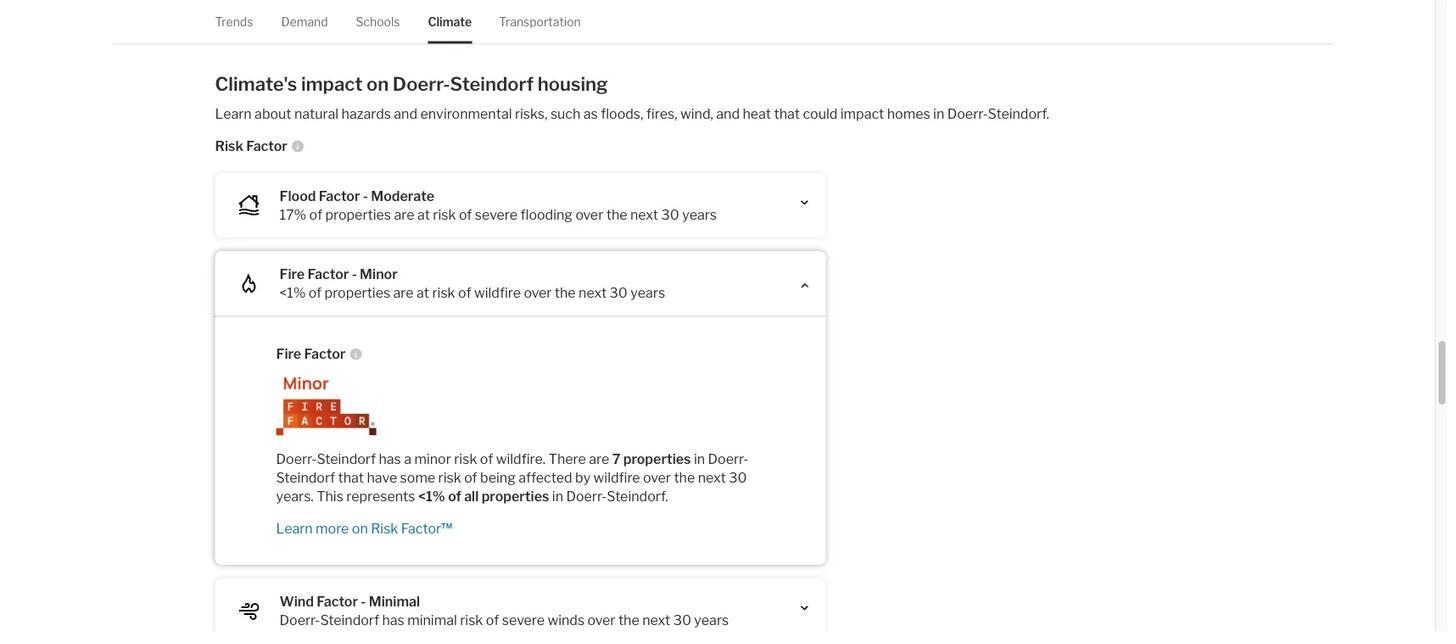 Task type: describe. For each thing, give the bounding box(es) containing it.
floods,
[[601, 105, 644, 122]]

fire factor - minor <1% of properties are at risk of wildfire over the next 30 years
[[280, 266, 665, 301]]

climate's impact on doerr-steindorf housing
[[215, 73, 608, 96]]

0 vertical spatial has
[[379, 451, 401, 467]]

risk inside fire factor - minor <1% of properties are at risk of wildfire over the next 30 years
[[432, 285, 455, 301]]

- for minor
[[352, 266, 357, 282]]

this
[[317, 488, 344, 505]]

wind,
[[681, 105, 714, 122]]

1 horizontal spatial that
[[774, 105, 800, 122]]

0 horizontal spatial risk
[[215, 138, 243, 154]]

schools
[[356, 14, 400, 29]]

risk inside wind factor - minimal doerr-steindorf has minimal risk of severe winds over the next 30 years
[[460, 612, 483, 629]]

30 inside that have some risk of being affected by wildfire over the next 30 years. this represents
[[729, 470, 747, 486]]

on for more
[[352, 520, 368, 537]]

more
[[316, 520, 349, 537]]

risk inside that have some risk of being affected by wildfire over the next 30 years. this represents
[[438, 470, 461, 486]]

of inside wind factor - minimal doerr-steindorf has minimal risk of severe winds over the next 30 years
[[486, 612, 499, 629]]

could
[[803, 105, 838, 122]]

30 inside wind factor - minimal doerr-steindorf has minimal risk of severe winds over the next 30 years
[[673, 612, 692, 629]]

doerr- inside doerr- steindorf
[[708, 451, 749, 467]]

years for wind factor - minimal doerr-steindorf has minimal risk of severe winds over the next 30 years
[[694, 612, 729, 629]]

hazards
[[342, 105, 391, 122]]

at for moderate
[[417, 206, 430, 223]]

climate's
[[215, 73, 297, 96]]

17%
[[280, 206, 307, 223]]

over inside that have some risk of being affected by wildfire over the next 30 years. this represents
[[643, 470, 671, 486]]

2 vertical spatial in
[[552, 488, 563, 505]]

minimal
[[408, 612, 457, 629]]

trends
[[215, 14, 253, 29]]

next inside that have some risk of being affected by wildfire over the next 30 years. this represents
[[698, 470, 726, 486]]

heat
[[743, 105, 771, 122]]

factor for fire factor - minor <1% of properties are at risk of wildfire over the next 30 years
[[308, 266, 349, 282]]

fire for fire factor
[[276, 346, 301, 362]]

1 and from the left
[[394, 105, 418, 122]]

factor for risk factor
[[246, 138, 288, 154]]

30 inside fire factor - minor <1% of properties are at risk of wildfire over the next 30 years
[[610, 285, 628, 301]]

risks,
[[515, 105, 548, 122]]

steindorf.
[[988, 105, 1050, 122]]

flood factor - moderate 17% of properties are at risk of severe flooding over the next 30 years
[[280, 188, 717, 223]]

some
[[400, 470, 435, 486]]

homes
[[887, 105, 931, 122]]

- for moderate
[[363, 188, 368, 204]]

2 horizontal spatial in
[[934, 105, 945, 122]]

steindorf up environmental
[[450, 73, 534, 96]]

all
[[464, 488, 479, 505]]

factor for flood factor - moderate 17% of properties are at risk of severe flooding over the next 30 years
[[319, 188, 360, 204]]

such
[[551, 105, 581, 122]]

as
[[584, 105, 598, 122]]

properties down being
[[482, 488, 549, 505]]

years.
[[276, 488, 314, 505]]

climate
[[428, 14, 472, 29]]

on for impact
[[367, 73, 389, 96]]

moderate
[[371, 188, 435, 204]]

affected
[[519, 470, 572, 486]]

2 vertical spatial are
[[589, 451, 609, 467]]

7
[[612, 451, 621, 467]]

factor™
[[401, 520, 453, 537]]

steindorf up have
[[317, 451, 376, 467]]

schools link
[[356, 0, 400, 43]]

2 and from the left
[[716, 105, 740, 122]]

represents
[[346, 488, 415, 505]]

fire factor score logo image
[[276, 377, 765, 436]]

at for minor
[[417, 285, 429, 301]]

flooding
[[521, 206, 573, 223]]

steindorf inside doerr- steindorf
[[276, 470, 335, 486]]

the inside that have some risk of being affected by wildfire over the next 30 years. this represents
[[674, 470, 695, 486]]

factor for fire factor
[[304, 346, 346, 362]]



Task type: vqa. For each thing, say whether or not it's contained in the screenshot.
wildfire.
yes



Task type: locate. For each thing, give the bounding box(es) containing it.
next
[[631, 206, 659, 223], [579, 285, 607, 301], [698, 470, 726, 486], [643, 612, 671, 629]]

in right 7
[[694, 451, 705, 467]]

1 horizontal spatial learn
[[276, 520, 313, 537]]

severe inside wind factor - minimal doerr-steindorf has minimal risk of severe winds over the next 30 years
[[502, 612, 545, 629]]

over inside wind factor - minimal doerr-steindorf has minimal risk of severe winds over the next 30 years
[[588, 612, 616, 629]]

1 vertical spatial in
[[694, 451, 705, 467]]

.
[[666, 488, 668, 505]]

demand link
[[281, 0, 328, 43]]

on right more
[[352, 520, 368, 537]]

learn about natural hazards and environmental risks, such as floods, fires, wind, and heat that      could impact homes in doerr-steindorf.
[[215, 105, 1050, 122]]

years
[[682, 206, 717, 223], [631, 285, 665, 301], [694, 612, 729, 629]]

impact right 'could'
[[841, 105, 885, 122]]

that
[[774, 105, 800, 122], [338, 470, 364, 486]]

in down affected
[[552, 488, 563, 505]]

there
[[549, 451, 586, 467]]

in right homes
[[934, 105, 945, 122]]

1 vertical spatial wildfire
[[594, 470, 640, 486]]

at inside fire factor - minor <1% of properties are at risk of wildfire over the next 30 years
[[417, 285, 429, 301]]

1 horizontal spatial in
[[694, 451, 705, 467]]

impact
[[301, 73, 363, 96], [841, 105, 885, 122]]

0 vertical spatial at
[[417, 206, 430, 223]]

trends link
[[215, 0, 253, 43]]

0 vertical spatial wildfire
[[474, 285, 521, 301]]

and down climate's impact on doerr-steindorf housing
[[394, 105, 418, 122]]

over
[[576, 206, 604, 223], [524, 285, 552, 301], [643, 470, 671, 486], [588, 612, 616, 629]]

over inside fire factor - minor <1% of properties are at risk of wildfire over the next 30 years
[[524, 285, 552, 301]]

wind factor - minimal doerr-steindorf has minimal risk of severe winds over the next 30 years
[[280, 593, 729, 629]]

factor inside fire factor - minor <1% of properties are at risk of wildfire over the next 30 years
[[308, 266, 349, 282]]

<1%
[[280, 285, 306, 301], [418, 488, 445, 505]]

<1% inside fire factor - minor <1% of properties are at risk of wildfire over the next 30 years
[[280, 285, 306, 301]]

over right flooding
[[576, 206, 604, 223]]

of
[[309, 206, 323, 223], [459, 206, 472, 223], [309, 285, 322, 301], [458, 285, 471, 301], [480, 451, 493, 467], [464, 470, 477, 486], [448, 488, 462, 505], [486, 612, 499, 629]]

properties inside flood factor - moderate 17% of properties are at risk of severe flooding over the next 30 years
[[325, 206, 391, 223]]

are inside flood factor - moderate 17% of properties are at risk of severe flooding over the next 30 years
[[394, 206, 415, 223]]

over inside flood factor - moderate 17% of properties are at risk of severe flooding over the next 30 years
[[576, 206, 604, 223]]

0 vertical spatial learn
[[215, 105, 252, 122]]

- for minimal
[[361, 593, 366, 610]]

- inside fire factor - minor <1% of properties are at risk of wildfire over the next 30 years
[[352, 266, 357, 282]]

0 vertical spatial in
[[934, 105, 945, 122]]

30 inside flood factor - moderate 17% of properties are at risk of severe flooding over the next 30 years
[[661, 206, 680, 223]]

next inside fire factor - minor <1% of properties are at risk of wildfire over the next 30 years
[[579, 285, 607, 301]]

years for fire factor - minor <1% of properties are at risk of wildfire over the next 30 years
[[631, 285, 665, 301]]

0 vertical spatial years
[[682, 206, 717, 223]]

<1% up fire factor
[[280, 285, 306, 301]]

1 vertical spatial on
[[352, 520, 368, 537]]

0 horizontal spatial learn
[[215, 105, 252, 122]]

- inside flood factor - moderate 17% of properties are at risk of severe flooding over the next 30 years
[[363, 188, 368, 204]]

0 vertical spatial on
[[367, 73, 389, 96]]

risk
[[215, 138, 243, 154], [371, 520, 398, 537]]

steindorf inside wind factor - minimal doerr-steindorf has minimal risk of severe winds over the next 30 years
[[320, 612, 379, 629]]

1 vertical spatial fire
[[276, 346, 301, 362]]

that have some risk of being affected by wildfire over the next 30 years. this represents
[[276, 470, 747, 505]]

wildfire inside fire factor - minor <1% of properties are at risk of wildfire over the next 30 years
[[474, 285, 521, 301]]

next inside wind factor - minimal doerr-steindorf has minimal risk of severe winds over the next 30 years
[[643, 612, 671, 629]]

0 horizontal spatial and
[[394, 105, 418, 122]]

1 horizontal spatial <1%
[[418, 488, 445, 505]]

the
[[607, 206, 628, 223], [555, 285, 576, 301], [674, 470, 695, 486], [619, 612, 640, 629]]

0 horizontal spatial in
[[552, 488, 563, 505]]

risk
[[433, 206, 456, 223], [432, 285, 455, 301], [454, 451, 477, 467], [438, 470, 461, 486], [460, 612, 483, 629]]

1 horizontal spatial risk
[[371, 520, 398, 537]]

fire
[[280, 266, 305, 282], [276, 346, 301, 362]]

severe left winds in the left bottom of the page
[[502, 612, 545, 629]]

minimal
[[369, 593, 420, 610]]

that inside that have some risk of being affected by wildfire over the next 30 years. this represents
[[338, 470, 364, 486]]

risk factor
[[215, 138, 288, 154]]

are for minor
[[393, 285, 414, 301]]

at inside flood factor - moderate 17% of properties are at risk of severe flooding over the next 30 years
[[417, 206, 430, 223]]

the inside fire factor - minor <1% of properties are at risk of wildfire over the next 30 years
[[555, 285, 576, 301]]

factor
[[246, 138, 288, 154], [319, 188, 360, 204], [308, 266, 349, 282], [304, 346, 346, 362], [317, 593, 358, 610]]

1 vertical spatial risk
[[371, 520, 398, 537]]

doerr- steindorf
[[276, 451, 749, 486]]

has left a
[[379, 451, 401, 467]]

factor inside wind factor - minimal doerr-steindorf has minimal risk of severe winds over the next 30 years
[[317, 593, 358, 610]]

are for moderate
[[394, 206, 415, 223]]

and
[[394, 105, 418, 122], [716, 105, 740, 122]]

factor for wind factor - minimal doerr-steindorf has minimal risk of severe winds over the next 30 years
[[317, 593, 358, 610]]

0 horizontal spatial impact
[[301, 73, 363, 96]]

severe inside flood factor - moderate 17% of properties are at risk of severe flooding over the next 30 years
[[475, 206, 518, 223]]

in
[[934, 105, 945, 122], [694, 451, 705, 467], [552, 488, 563, 505]]

- left minor
[[352, 266, 357, 282]]

that up this
[[338, 470, 364, 486]]

0 horizontal spatial that
[[338, 470, 364, 486]]

and left heat
[[716, 105, 740, 122]]

steindorf
[[450, 73, 534, 96], [317, 451, 376, 467], [276, 470, 335, 486], [607, 488, 666, 505], [320, 612, 379, 629]]

1 horizontal spatial wildfire
[[594, 470, 640, 486]]

over right winds in the left bottom of the page
[[588, 612, 616, 629]]

wildfire
[[474, 285, 521, 301], [594, 470, 640, 486]]

risk down represents
[[371, 520, 398, 537]]

<1% down some
[[418, 488, 445, 505]]

are down moderate
[[394, 206, 415, 223]]

factor inside flood factor - moderate 17% of properties are at risk of severe flooding over the next 30 years
[[319, 188, 360, 204]]

0 vertical spatial <1%
[[280, 285, 306, 301]]

winds
[[548, 612, 585, 629]]

years inside fire factor - minor <1% of properties are at risk of wildfire over the next 30 years
[[631, 285, 665, 301]]

learn up risk factor
[[215, 105, 252, 122]]

over down flooding
[[524, 285, 552, 301]]

doerr-steindorf has a minor risk of wildfire. there are 7 properties in
[[276, 451, 708, 467]]

natural
[[294, 105, 339, 122]]

that right heat
[[774, 105, 800, 122]]

0 vertical spatial risk
[[215, 138, 243, 154]]

1 vertical spatial severe
[[502, 612, 545, 629]]

- inside wind factor - minimal doerr-steindorf has minimal risk of severe winds over the next 30 years
[[361, 593, 366, 610]]

learn more on risk factor™
[[276, 520, 453, 537]]

wind
[[280, 593, 314, 610]]

1 vertical spatial <1%
[[418, 488, 445, 505]]

has inside wind factor - minimal doerr-steindorf has minimal risk of severe winds over the next 30 years
[[382, 612, 405, 629]]

0 horizontal spatial wildfire
[[474, 285, 521, 301]]

wildfire inside that have some risk of being affected by wildfire over the next 30 years. this represents
[[594, 470, 640, 486]]

1 vertical spatial has
[[382, 612, 405, 629]]

properties down minor
[[325, 285, 391, 301]]

minor
[[360, 266, 398, 282]]

climate link
[[428, 0, 472, 43]]

severe
[[475, 206, 518, 223], [502, 612, 545, 629]]

flood
[[280, 188, 316, 204]]

about
[[255, 105, 291, 122]]

risk inside flood factor - moderate 17% of properties are at risk of severe flooding over the next 30 years
[[433, 206, 456, 223]]

have
[[367, 470, 397, 486]]

2 vertical spatial -
[[361, 593, 366, 610]]

- left minimal
[[361, 593, 366, 610]]

steindorf down minimal
[[320, 612, 379, 629]]

risk down climate's
[[215, 138, 243, 154]]

properties down moderate
[[325, 206, 391, 223]]

doerr-
[[393, 73, 450, 96], [948, 105, 988, 122], [276, 451, 317, 467], [708, 451, 749, 467], [566, 488, 607, 505], [280, 612, 320, 629]]

1 vertical spatial that
[[338, 470, 364, 486]]

-
[[363, 188, 368, 204], [352, 266, 357, 282], [361, 593, 366, 610]]

1 horizontal spatial and
[[716, 105, 740, 122]]

years inside wind factor - minimal doerr-steindorf has minimal risk of severe winds over the next 30 years
[[694, 612, 729, 629]]

by
[[575, 470, 591, 486]]

has
[[379, 451, 401, 467], [382, 612, 405, 629]]

0 vertical spatial impact
[[301, 73, 363, 96]]

30
[[661, 206, 680, 223], [610, 285, 628, 301], [729, 470, 747, 486], [673, 612, 692, 629]]

0 horizontal spatial <1%
[[280, 285, 306, 301]]

fire inside fire factor - minor <1% of properties are at risk of wildfire over the next 30 years
[[280, 266, 305, 282]]

housing
[[538, 73, 608, 96]]

steindorf down 7
[[607, 488, 666, 505]]

wildfire.
[[496, 451, 546, 467]]

are left 7
[[589, 451, 609, 467]]

1 at from the top
[[417, 206, 430, 223]]

doerr- inside wind factor - minimal doerr-steindorf has minimal risk of severe winds over the next 30 years
[[280, 612, 320, 629]]

0 vertical spatial are
[[394, 206, 415, 223]]

1 vertical spatial are
[[393, 285, 414, 301]]

years inside flood factor - moderate 17% of properties are at risk of severe flooding over the next 30 years
[[682, 206, 717, 223]]

1 vertical spatial learn
[[276, 520, 313, 537]]

0 vertical spatial fire
[[280, 266, 305, 282]]

learn for learn about natural hazards and environmental risks, such as floods, fires, wind, and heat that      could impact homes in doerr-steindorf.
[[215, 105, 252, 122]]

on up hazards
[[367, 73, 389, 96]]

at
[[417, 206, 430, 223], [417, 285, 429, 301]]

environmental
[[420, 105, 512, 122]]

are inside fire factor - minor <1% of properties are at risk of wildfire over the next 30 years
[[393, 285, 414, 301]]

properties up "."
[[624, 451, 691, 467]]

2 vertical spatial years
[[694, 612, 729, 629]]

the inside flood factor - moderate 17% of properties are at risk of severe flooding over the next 30 years
[[607, 206, 628, 223]]

transportation link
[[499, 0, 581, 43]]

learn more on risk factor™ link
[[276, 520, 765, 538]]

has down minimal
[[382, 612, 405, 629]]

learn down years.
[[276, 520, 313, 537]]

learn
[[215, 105, 252, 122], [276, 520, 313, 537]]

are down minor
[[393, 285, 414, 301]]

steindorf up years.
[[276, 470, 335, 486]]

0 vertical spatial that
[[774, 105, 800, 122]]

1 horizontal spatial impact
[[841, 105, 885, 122]]

0 vertical spatial -
[[363, 188, 368, 204]]

2 at from the top
[[417, 285, 429, 301]]

on
[[367, 73, 389, 96], [352, 520, 368, 537]]

fire factor
[[276, 346, 346, 362]]

properties
[[325, 206, 391, 223], [325, 285, 391, 301], [624, 451, 691, 467], [482, 488, 549, 505]]

properties inside fire factor - minor <1% of properties are at risk of wildfire over the next 30 years
[[325, 285, 391, 301]]

the inside wind factor - minimal doerr-steindorf has minimal risk of severe winds over the next 30 years
[[619, 612, 640, 629]]

1 vertical spatial -
[[352, 266, 357, 282]]

1 vertical spatial years
[[631, 285, 665, 301]]

0 vertical spatial severe
[[475, 206, 518, 223]]

transportation
[[499, 14, 581, 29]]

impact up "natural"
[[301, 73, 363, 96]]

- left moderate
[[363, 188, 368, 204]]

learn for learn more on risk factor™
[[276, 520, 313, 537]]

1 vertical spatial at
[[417, 285, 429, 301]]

risk inside learn more on risk factor™ link
[[371, 520, 398, 537]]

being
[[480, 470, 516, 486]]

fires,
[[647, 105, 678, 122]]

over up "."
[[643, 470, 671, 486]]

minor
[[414, 451, 451, 467]]

next inside flood factor - moderate 17% of properties are at risk of severe flooding over the next 30 years
[[631, 206, 659, 223]]

demand
[[281, 14, 328, 29]]

are
[[394, 206, 415, 223], [393, 285, 414, 301], [589, 451, 609, 467]]

fire for fire factor - minor <1% of properties are at risk of wildfire over the next 30 years
[[280, 266, 305, 282]]

<1% of all properties in doerr-steindorf .
[[418, 488, 668, 505]]

1 vertical spatial impact
[[841, 105, 885, 122]]

a
[[404, 451, 412, 467]]

severe left flooding
[[475, 206, 518, 223]]

of inside that have some risk of being affected by wildfire over the next 30 years. this represents
[[464, 470, 477, 486]]



